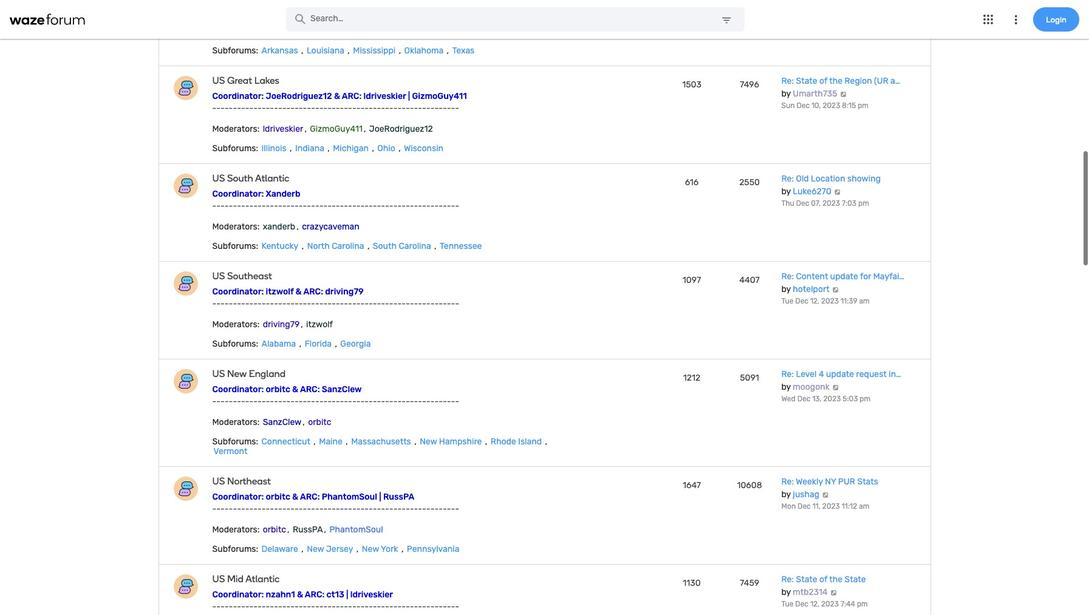 Task type: describe. For each thing, give the bounding box(es) containing it.
, down moderators: orbitc , russpa , phantomsoul
[[302, 545, 304, 555]]

re: for south
[[782, 174, 794, 184]]

maine
[[319, 437, 343, 447]]

us new england link
[[212, 368, 563, 380]]

north carolina link
[[306, 241, 365, 252]]

, up new jersey link
[[324, 525, 326, 535]]

arc: for atlantic
[[305, 590, 325, 600]]

wisconsin
[[404, 144, 444, 154]]

2550
[[739, 178, 760, 188]]

subforums: illinois , indiana , michigan , ohio , wisconsin
[[212, 144, 444, 154]]

stats
[[857, 477, 878, 487]]

, right maine link
[[346, 437, 348, 447]]

massachusetts link
[[350, 437, 412, 447]]

phantomsoul inside us northeast coordinator: orbitc & arc: phantomsoul | russpa ------------------------------------------------------------
[[322, 492, 377, 503]]

new jersey link
[[306, 545, 354, 555]]

delaware link
[[260, 545, 299, 555]]

update inside re: level 4 update request in… by moogonk
[[826, 370, 854, 380]]

dec for southeast
[[795, 297, 809, 306]]

dec for south
[[796, 200, 809, 208]]

, right massachusetts link
[[414, 437, 417, 447]]

, left florida link
[[299, 339, 301, 350]]

south inside us south atlantic coordinator: xanderb ------------------------------------------------------------
[[227, 173, 253, 184]]

york
[[381, 545, 398, 555]]

thu dec 07, 2023 7:03 pm
[[782, 200, 869, 208]]

7:03
[[842, 200, 857, 208]]

616
[[685, 178, 699, 188]]

subforums: connecticut , maine , massachusetts , new hampshire , rhode island , vermont
[[212, 437, 547, 457]]

itzwolf link
[[305, 320, 334, 330]]

& for england
[[292, 385, 298, 395]]

subforums: delaware , new jersey , new york , pennsylvania
[[212, 545, 460, 555]]

2023 left 7:44
[[821, 600, 839, 609]]

dec for northeast
[[798, 503, 811, 511]]

tue dec 12, 2023 11:39 am
[[782, 297, 870, 306]]

, right ohio link
[[399, 144, 401, 154]]

pennsylvania
[[407, 545, 460, 555]]

pm right 7:44
[[857, 600, 868, 609]]

tennessee link
[[439, 241, 483, 252]]

vermont link
[[212, 447, 249, 457]]

itzwolf for driving79
[[306, 320, 333, 330]]

re: weekly ny pur stats link
[[782, 477, 878, 487]]

sun
[[782, 102, 795, 110]]

us inside the us mid atlantic coordinator: nzahn1 & arc: ct13 | ldriveskier ------------------------------------------------------------
[[212, 574, 225, 585]]

for
[[860, 272, 871, 282]]

oklahoma
[[404, 46, 444, 56]]

4
[[819, 370, 824, 380]]

moderators: for southeast
[[212, 320, 260, 330]]

re: inside re: state of the state by mtb2314
[[782, 575, 794, 585]]

of for us great lakes
[[820, 76, 827, 87]]

mississippi
[[353, 46, 396, 56]]

update inside re: content update for mayfai… by hotelport
[[830, 272, 858, 282]]

, right york
[[402, 545, 404, 555]]

| for lakes
[[408, 91, 410, 102]]

, right jersey
[[357, 545, 359, 555]]

1647
[[683, 481, 701, 491]]

russpa inside us northeast coordinator: orbitc & arc: phantomsoul | russpa ------------------------------------------------------------
[[383, 492, 414, 503]]

sun dec 10, 2023 8:15 pm
[[782, 102, 869, 110]]

moderators: orbitc , russpa , phantomsoul
[[212, 525, 383, 535]]

state for us great lakes
[[796, 76, 817, 87]]

view the latest post image for us south atlantic
[[834, 189, 842, 195]]

moderators: ldriveskier , gizmoguy411 , joerodriguez12
[[212, 124, 433, 134]]

, left the oklahoma link
[[399, 46, 401, 56]]

us great lakes link
[[212, 75, 563, 87]]

re: for great
[[782, 76, 794, 87]]

(ur
[[874, 76, 889, 87]]

pennsylvania link
[[406, 545, 461, 555]]

1 vertical spatial orbitc link
[[262, 525, 287, 535]]

coordinator: for great
[[212, 91, 264, 102]]

alabama
[[262, 339, 296, 350]]

re: weekly ny pur stats by jushag
[[782, 477, 878, 500]]

texas
[[452, 46, 475, 56]]

the for us great lakes
[[829, 76, 843, 87]]

subforums: for subforums: kentucky , north carolina , south carolina , tennessee
[[212, 241, 258, 252]]

by inside re: state of the state by mtb2314
[[782, 588, 791, 598]]

tue for us mid atlantic
[[782, 600, 794, 609]]

location
[[811, 174, 845, 184]]

new inside us new england coordinator: orbitc & arc: sanzclew ------------------------------------------------------------
[[227, 368, 247, 380]]

0 horizontal spatial sanzclew
[[263, 418, 302, 428]]

tennessee
[[440, 241, 482, 252]]

arc: for lakes
[[342, 91, 362, 102]]

7496
[[740, 80, 759, 90]]

, right illinois link
[[290, 144, 292, 154]]

7:44
[[841, 600, 855, 609]]

us mid atlantic link
[[212, 574, 563, 585]]

2023 for new
[[823, 395, 841, 404]]

xanderb
[[263, 222, 295, 232]]

great
[[227, 75, 252, 87]]

us mid atlantic coordinator: nzahn1 & arc: ct13 | ldriveskier ------------------------------------------------------------
[[212, 574, 459, 613]]

phantomsoul link
[[328, 525, 384, 535]]

moogonk
[[793, 382, 830, 393]]

new down russpa link
[[307, 545, 324, 555]]

georgia link
[[339, 339, 372, 350]]

level
[[796, 370, 817, 380]]

, up indiana
[[305, 124, 307, 134]]

weekly
[[796, 477, 823, 487]]

, up michigan
[[364, 124, 366, 134]]

ct13
[[327, 590, 344, 600]]

moogonk link
[[793, 382, 830, 393]]

mayfai…
[[873, 272, 905, 282]]

by inside 're: weekly ny pur stats by jushag'
[[782, 490, 791, 500]]

, left the maine
[[314, 437, 316, 447]]

michigan
[[333, 144, 369, 154]]

by inside re: level 4 update request in… by moogonk
[[782, 382, 791, 393]]

jushag link
[[793, 490, 820, 500]]

view the latest post image for us northeast
[[822, 492, 829, 498]]

indiana link
[[294, 144, 326, 154]]

4407
[[740, 275, 760, 286]]

1503
[[682, 80, 702, 90]]

, left itzwolf link
[[301, 320, 303, 330]]

thu
[[782, 200, 794, 208]]

new york link
[[361, 545, 399, 555]]

in…
[[889, 370, 901, 380]]

us northeast link
[[212, 476, 563, 487]]

georgia
[[340, 339, 371, 350]]

texas link
[[451, 46, 476, 56]]

mon dec 11, 2023 11:12 am
[[782, 503, 870, 511]]

massachusetts
[[351, 437, 411, 447]]

, left russpa link
[[287, 525, 289, 535]]

nzahn1
[[266, 590, 295, 600]]

10,
[[812, 102, 821, 110]]

vermont
[[214, 447, 248, 457]]

wed
[[782, 395, 796, 404]]

8:15
[[842, 102, 856, 110]]

subforums: for subforums: illinois , indiana , michigan , ohio , wisconsin
[[212, 144, 258, 154]]

1212
[[683, 373, 701, 384]]

, left ohio link
[[372, 144, 374, 154]]

subforums: for subforums: delaware , new jersey , new york , pennsylvania
[[212, 545, 258, 555]]

, up connecticut link at left bottom
[[303, 418, 305, 428]]

& for atlantic
[[297, 590, 303, 600]]

07,
[[811, 200, 821, 208]]

2 carolina from the left
[[399, 241, 431, 252]]

re: for northeast
[[782, 477, 794, 487]]

a…
[[891, 76, 901, 87]]

xanderb
[[266, 189, 300, 200]]

subforums: for subforums: alabama , florida , georgia
[[212, 339, 258, 350]]

subforums: for subforums: arkansas , louisiana , mississippi , oklahoma , texas
[[212, 46, 258, 56]]

sanzclew inside us new england coordinator: orbitc & arc: sanzclew ------------------------------------------------------------
[[322, 385, 362, 395]]

louisiana link
[[306, 46, 346, 56]]

kentucky link
[[260, 241, 300, 252]]

connecticut
[[262, 437, 310, 447]]

1 vertical spatial russpa
[[293, 525, 323, 535]]

re: old location showing link
[[782, 174, 881, 184]]

orbitc up the maine
[[308, 418, 331, 428]]

am for northeast
[[859, 503, 870, 511]]

illinois link
[[260, 144, 288, 154]]

content
[[796, 272, 828, 282]]

re: level 4 update request in… link
[[782, 370, 901, 380]]



Task type: vqa. For each thing, say whether or not it's contained in the screenshot.
HOW
no



Task type: locate. For each thing, give the bounding box(es) containing it.
pm for lakes
[[858, 102, 869, 110]]

0 vertical spatial 12,
[[810, 297, 820, 306]]

re: up sun
[[782, 76, 794, 87]]

1 horizontal spatial orbitc link
[[307, 418, 333, 428]]

2023 right the 11,
[[822, 503, 840, 511]]

pm for england
[[860, 395, 871, 404]]

luke6270 link
[[793, 187, 832, 197]]

re: state of the state link
[[782, 575, 866, 585]]

south carolina link
[[372, 241, 432, 252]]

us inside us south atlantic coordinator: xanderb ------------------------------------------------------------
[[212, 173, 225, 184]]

dec for new
[[797, 395, 811, 404]]

orbitc down northeast
[[266, 492, 290, 503]]

itzwolf for southeast
[[266, 287, 294, 297]]

1 vertical spatial am
[[859, 503, 870, 511]]

arc: up russpa link
[[300, 492, 320, 503]]

& inside us great lakes coordinator: joerodriguez12 & arc: ldriveskier | gizmoguy411 ------------------------------------------------------------
[[334, 91, 340, 102]]

, left texas
[[447, 46, 449, 56]]

, right florida link
[[335, 339, 337, 350]]

5 re: from the top
[[782, 477, 794, 487]]

2 the from the top
[[829, 575, 843, 585]]

2 tue from the top
[[782, 600, 794, 609]]

re: content update for mayfai… link
[[782, 272, 905, 282]]

orbitc up delaware link
[[263, 525, 286, 535]]

coordinator: for new
[[212, 385, 264, 395]]

1 re: from the top
[[782, 76, 794, 87]]

joerodriguez12 down lakes
[[266, 91, 332, 102]]

kentucky
[[262, 241, 298, 252]]

re: inside re: content update for mayfai… by hotelport
[[782, 272, 794, 282]]

sanzclew link
[[262, 418, 303, 428]]

0 vertical spatial orbitc link
[[307, 418, 333, 428]]

am right 11:12
[[859, 503, 870, 511]]

joerodriguez12 inside us great lakes coordinator: joerodriguez12 & arc: ldriveskier | gizmoguy411 ------------------------------------------------------------
[[266, 91, 332, 102]]

|
[[408, 91, 410, 102], [379, 492, 381, 503], [346, 590, 348, 600]]

view the latest post image up tue dec 12, 2023 7:44 pm
[[830, 590, 838, 596]]

subforums: kentucky , north carolina , south carolina , tennessee
[[212, 241, 482, 252]]

10608
[[737, 481, 762, 491]]

subforums: for subforums: connecticut , maine , massachusetts , new hampshire , rhode island , vermont
[[212, 437, 258, 447]]

tue
[[782, 297, 794, 306], [782, 600, 794, 609]]

re: content update for mayfai… by hotelport
[[782, 272, 905, 295]]

sketch
[[263, 26, 289, 37]]

mid
[[227, 574, 243, 585]]

2 am from the top
[[859, 503, 870, 511]]

coordinator: inside us great lakes coordinator: joerodriguez12 & arc: ldriveskier | gizmoguy411 ------------------------------------------------------------
[[212, 91, 264, 102]]

1 horizontal spatial russpa
[[383, 492, 414, 503]]

3 subforums: from the top
[[212, 241, 258, 252]]

by left hotelport
[[782, 285, 791, 295]]

tue down mtb2314 link
[[782, 600, 794, 609]]

& inside us southeast coordinator: itzwolf & arc: driving79 ------------------------------------------------------------
[[296, 287, 302, 297]]

moderators: left the xanderb
[[212, 222, 260, 232]]

view the latest post image
[[834, 189, 842, 195], [832, 287, 840, 293], [832, 385, 840, 391], [822, 492, 829, 498]]

4 by from the top
[[782, 382, 791, 393]]

& inside us new england coordinator: orbitc & arc: sanzclew ------------------------------------------------------------
[[292, 385, 298, 395]]

1 tue from the top
[[782, 297, 794, 306]]

driving79
[[325, 287, 364, 297], [263, 320, 300, 330]]

atlantic inside us south atlantic coordinator: xanderb ------------------------------------------------------------
[[255, 173, 289, 184]]

1 horizontal spatial joerodriguez12
[[369, 124, 433, 134]]

2 by from the top
[[782, 187, 791, 197]]

1 vertical spatial 12,
[[810, 600, 820, 609]]

sketch , karlcr9911
[[263, 26, 336, 37]]

6 coordinator: from the top
[[212, 590, 264, 600]]

, left north
[[302, 241, 304, 252]]

subforums: arkansas , louisiana , mississippi , oklahoma , texas
[[212, 46, 475, 56]]

rhode
[[491, 437, 516, 447]]

south
[[227, 173, 253, 184], [373, 241, 397, 252]]

dec left the 13,
[[797, 395, 811, 404]]

arc: inside us great lakes coordinator: joerodriguez12 & arc: ldriveskier | gizmoguy411 ------------------------------------------------------------
[[342, 91, 362, 102]]

coordinator: inside us southeast coordinator: itzwolf & arc: driving79 ------------------------------------------------------------
[[212, 287, 264, 297]]

dec down mtb2314 link
[[795, 600, 809, 609]]

3 by from the top
[[782, 285, 791, 295]]

1 vertical spatial gizmoguy411
[[310, 124, 363, 134]]

1130
[[683, 579, 701, 589]]

view the latest post image down re: level 4 update request in… "link"
[[832, 385, 840, 391]]

by up sun
[[782, 89, 791, 99]]

2 us from the top
[[212, 173, 225, 184]]

sanzclew
[[322, 385, 362, 395], [263, 418, 302, 428]]

dec for great
[[797, 102, 810, 110]]

0 vertical spatial driving79
[[325, 287, 364, 297]]

1 horizontal spatial |
[[379, 492, 381, 503]]

0 vertical spatial the
[[829, 76, 843, 87]]

coordinator: inside the us mid atlantic coordinator: nzahn1 & arc: ct13 | ldriveskier ------------------------------------------------------------
[[212, 590, 264, 600]]

0 horizontal spatial south
[[227, 173, 253, 184]]

the inside re: state of the region (ur a… by umarth735
[[829, 76, 843, 87]]

4 subforums: from the top
[[212, 339, 258, 350]]

re: inside 're: weekly ny pur stats by jushag'
[[782, 477, 794, 487]]

1 vertical spatial driving79
[[263, 320, 300, 330]]

1 horizontal spatial gizmoguy411
[[412, 91, 467, 102]]

dec left 07,
[[796, 200, 809, 208]]

us inside us southeast coordinator: itzwolf & arc: driving79 ------------------------------------------------------------
[[212, 271, 225, 282]]

arc: inside us southeast coordinator: itzwolf & arc: driving79 ------------------------------------------------------------
[[303, 287, 323, 297]]

orbitc inside us northeast coordinator: orbitc & arc: phantomsoul | russpa ------------------------------------------------------------
[[266, 492, 290, 503]]

view the latest post image for us great lakes
[[840, 91, 847, 97]]

0 horizontal spatial orbitc link
[[262, 525, 287, 535]]

of up the umarth735
[[820, 76, 827, 87]]

0 vertical spatial atlantic
[[255, 173, 289, 184]]

0 vertical spatial sanzclew
[[322, 385, 362, 395]]

arc: up sanzclew link
[[300, 385, 320, 395]]

2023 for great
[[823, 102, 840, 110]]

& right nzahn1
[[297, 590, 303, 600]]

orbitc
[[266, 385, 290, 395], [308, 418, 331, 428], [266, 492, 290, 503], [263, 525, 286, 535]]

gizmoguy411 down the 'oklahoma'
[[412, 91, 467, 102]]

showing
[[848, 174, 881, 184]]

2023 for south
[[823, 200, 840, 208]]

1 horizontal spatial view the latest post image
[[840, 91, 847, 97]]

0 vertical spatial russpa
[[383, 492, 414, 503]]

itzwolf up driving79 'link'
[[266, 287, 294, 297]]

hampshire
[[439, 437, 482, 447]]

am for southeast
[[859, 297, 870, 306]]

1 horizontal spatial sanzclew
[[322, 385, 362, 395]]

& up sanzclew link
[[292, 385, 298, 395]]

coordinator: left the xanderb
[[212, 189, 264, 200]]

0 vertical spatial view the latest post image
[[840, 91, 847, 97]]

dec left 10,
[[797, 102, 810, 110]]

view the latest post image down re: old location showing link
[[834, 189, 842, 195]]

moderators: left ldriveskier link
[[212, 124, 260, 134]]

1 vertical spatial update
[[826, 370, 854, 380]]

arc: inside the us mid atlantic coordinator: nzahn1 & arc: ct13 | ldriveskier ------------------------------------------------------------
[[305, 590, 325, 600]]

moderators: for new
[[212, 418, 260, 428]]

new inside subforums: connecticut , maine , massachusetts , new hampshire , rhode island , vermont
[[420, 437, 437, 447]]

us inside us new england coordinator: orbitc & arc: sanzclew ------------------------------------------------------------
[[212, 368, 225, 380]]

0 horizontal spatial russpa
[[293, 525, 323, 535]]

of inside re: state of the region (ur a… by umarth735
[[820, 76, 827, 87]]

4 re: from the top
[[782, 370, 794, 380]]

pur
[[838, 477, 855, 487]]

2 coordinator: from the top
[[212, 189, 264, 200]]

| inside us northeast coordinator: orbitc & arc: phantomsoul | russpa ------------------------------------------------------------
[[379, 492, 381, 503]]

us south atlantic coordinator: xanderb ------------------------------------------------------------
[[212, 173, 459, 212]]

moderators: sanzclew , orbitc
[[212, 418, 331, 428]]

by up thu
[[782, 187, 791, 197]]

us inside us northeast coordinator: orbitc & arc: phantomsoul | russpa ------------------------------------------------------------
[[212, 476, 225, 487]]

ohio link
[[376, 144, 397, 154]]

update
[[830, 272, 858, 282], [826, 370, 854, 380]]

russpa link
[[292, 525, 324, 535]]

jersey
[[326, 545, 353, 555]]

view the latest post image for us mid atlantic
[[830, 590, 838, 596]]

wed dec 13, 2023 5:03 pm
[[782, 395, 871, 404]]

england
[[249, 368, 286, 380]]

arc:
[[342, 91, 362, 102], [303, 287, 323, 297], [300, 385, 320, 395], [300, 492, 320, 503], [305, 590, 325, 600]]

1097
[[683, 275, 701, 286]]

moderators:
[[212, 124, 260, 134], [212, 222, 260, 232], [212, 320, 260, 330], [212, 418, 260, 428], [212, 525, 260, 535]]

gizmoguy411 inside us great lakes coordinator: joerodriguez12 & arc: ldriveskier | gizmoguy411 ------------------------------------------------------------
[[412, 91, 467, 102]]

state up umarth735 link
[[796, 76, 817, 87]]

of inside re: state of the state by mtb2314
[[820, 575, 827, 585]]

2 vertical spatial |
[[346, 590, 348, 600]]

&
[[334, 91, 340, 102], [296, 287, 302, 297], [292, 385, 298, 395], [292, 492, 298, 503], [297, 590, 303, 600]]

subforums: up mid on the left of the page
[[212, 545, 258, 555]]

1 vertical spatial view the latest post image
[[830, 590, 838, 596]]

luke6270
[[793, 187, 832, 197]]

1 vertical spatial phantomsoul
[[330, 525, 383, 535]]

itzwolf up 'florida' on the bottom of the page
[[306, 320, 333, 330]]

1 subforums: from the top
[[212, 46, 258, 56]]

12, for us southeast
[[810, 297, 820, 306]]

illinois
[[262, 144, 286, 154]]

us for us great lakes
[[212, 75, 225, 87]]

arc: up gizmoguy411 'link'
[[342, 91, 362, 102]]

us for us new england
[[212, 368, 225, 380]]

0 horizontal spatial driving79
[[263, 320, 300, 330]]

12, for us mid atlantic
[[810, 600, 820, 609]]

1 of from the top
[[820, 76, 827, 87]]

& up driving79 'link'
[[296, 287, 302, 297]]

coordinator: inside us northeast coordinator: orbitc & arc: phantomsoul | russpa ------------------------------------------------------------
[[212, 492, 264, 503]]

2023 right 07,
[[823, 200, 840, 208]]

re: state of the state by mtb2314
[[782, 575, 866, 598]]

by inside re: state of the region (ur a… by umarth735
[[782, 89, 791, 99]]

& up moderators: orbitc , russpa , phantomsoul
[[292, 492, 298, 503]]

0 vertical spatial itzwolf
[[266, 287, 294, 297]]

phantomsoul
[[322, 492, 377, 503], [330, 525, 383, 535]]

6 re: from the top
[[782, 575, 794, 585]]

view the latest post image down re: content update for mayfai… link
[[832, 287, 840, 293]]

5 coordinator: from the top
[[212, 492, 264, 503]]

the inside re: state of the state by mtb2314
[[829, 575, 843, 585]]

pm
[[858, 102, 869, 110], [858, 200, 869, 208], [860, 395, 871, 404], [857, 600, 868, 609]]

3 coordinator: from the top
[[212, 287, 264, 297]]

us great lakes coordinator: joerodriguez12 & arc: ldriveskier | gizmoguy411 ------------------------------------------------------------
[[212, 75, 467, 114]]

moderators: left driving79 'link'
[[212, 320, 260, 330]]

lakes
[[254, 75, 279, 87]]

& inside the us mid atlantic coordinator: nzahn1 & arc: ct13 | ldriveskier ------------------------------------------------------------
[[297, 590, 303, 600]]

view the latest post image for us new england
[[832, 385, 840, 391]]

1 vertical spatial the
[[829, 575, 843, 585]]

moderators: up mid on the left of the page
[[212, 525, 260, 535]]

by inside the re: old location showing by luke6270
[[782, 187, 791, 197]]

new left england
[[227, 368, 247, 380]]

re: inside the re: old location showing by luke6270
[[782, 174, 794, 184]]

driving79 up itzwolf link
[[325, 287, 364, 297]]

0 vertical spatial of
[[820, 76, 827, 87]]

subforums: left illinois link
[[212, 144, 258, 154]]

florida link
[[304, 339, 333, 350]]

re: left old
[[782, 174, 794, 184]]

state up 7:44
[[845, 575, 866, 585]]

joerodriguez12 up ohio
[[369, 124, 433, 134]]

6 by from the top
[[782, 588, 791, 598]]

1 horizontal spatial driving79
[[325, 287, 364, 297]]

subforums: inside subforums: connecticut , maine , massachusetts , new hampshire , rhode island , vermont
[[212, 437, 258, 447]]

1 vertical spatial |
[[379, 492, 381, 503]]

0 horizontal spatial joerodriguez12
[[266, 91, 332, 102]]

1 am from the top
[[859, 297, 870, 306]]

& for lakes
[[334, 91, 340, 102]]

rhode island link
[[490, 437, 543, 447]]

1 by from the top
[[782, 89, 791, 99]]

re: for southeast
[[782, 272, 794, 282]]

of up mtb2314 link
[[820, 575, 827, 585]]

1 vertical spatial south
[[373, 241, 397, 252]]

subforums: alabama , florida , georgia
[[212, 339, 371, 350]]

ldriveskier inside the us mid atlantic coordinator: nzahn1 & arc: ct13 | ldriveskier ------------------------------------------------------------
[[350, 590, 393, 600]]

the up tue dec 12, 2023 7:44 pm
[[829, 575, 843, 585]]

re: left content
[[782, 272, 794, 282]]

1 carolina from the left
[[332, 241, 364, 252]]

2023 left 11:39 in the right top of the page
[[821, 297, 839, 306]]

4 moderators: from the top
[[212, 418, 260, 428]]

2 subforums: from the top
[[212, 144, 258, 154]]

florida
[[305, 339, 332, 350]]

region
[[845, 76, 872, 87]]

hotelport
[[793, 285, 830, 295]]

3 re: from the top
[[782, 272, 794, 282]]

coordinator: inside us south atlantic coordinator: xanderb ------------------------------------------------------------
[[212, 189, 264, 200]]

0 vertical spatial ldriveskier
[[364, 91, 406, 102]]

1 12, from the top
[[810, 297, 820, 306]]

phantomsoul up 'phantomsoul' link
[[322, 492, 377, 503]]

, right island on the left bottom of the page
[[545, 437, 547, 447]]

coordinator: for mid
[[212, 590, 264, 600]]

coordinator: down mid on the left of the page
[[212, 590, 264, 600]]

2 moderators: from the top
[[212, 222, 260, 232]]

carolina
[[332, 241, 364, 252], [399, 241, 431, 252]]

update right 4
[[826, 370, 854, 380]]

1 vertical spatial itzwolf
[[306, 320, 333, 330]]

us inside us great lakes coordinator: joerodriguez12 & arc: ldriveskier | gizmoguy411 ------------------------------------------------------------
[[212, 75, 225, 87]]

coordinator: down england
[[212, 385, 264, 395]]

subforums:
[[212, 46, 258, 56], [212, 144, 258, 154], [212, 241, 258, 252], [212, 339, 258, 350], [212, 437, 258, 447], [212, 545, 258, 555]]

state for us mid atlantic
[[796, 575, 817, 585]]

sketch link
[[262, 26, 291, 37]]

11,
[[813, 503, 821, 511]]

1 horizontal spatial itzwolf
[[306, 320, 333, 330]]

coordinator: for south
[[212, 189, 264, 200]]

, right sketch
[[291, 26, 293, 37]]

carolina down crazycaveman 'link'
[[332, 241, 364, 252]]

phantomsoul up jersey
[[330, 525, 383, 535]]

driving79 link
[[262, 320, 301, 330]]

5 us from the top
[[212, 476, 225, 487]]

1 vertical spatial tue
[[782, 600, 794, 609]]

1 vertical spatial sanzclew
[[263, 418, 302, 428]]

itzwolf
[[266, 287, 294, 297], [306, 320, 333, 330]]

2023 right the 13,
[[823, 395, 841, 404]]

| for atlantic
[[346, 590, 348, 600]]

joerodriguez12 link
[[368, 124, 434, 134]]

1 vertical spatial atlantic
[[246, 574, 280, 585]]

by up the mon
[[782, 490, 791, 500]]

5 moderators: from the top
[[212, 525, 260, 535]]

| right ct13
[[346, 590, 348, 600]]

0 vertical spatial gizmoguy411
[[412, 91, 467, 102]]

orbitc link up the maine
[[307, 418, 333, 428]]

0 vertical spatial joerodriguez12
[[266, 91, 332, 102]]

12, down mtb2314 link
[[810, 600, 820, 609]]

us southeast link
[[212, 271, 563, 282]]

4 coordinator: from the top
[[212, 385, 264, 395]]

0 vertical spatial south
[[227, 173, 253, 184]]

2 of from the top
[[820, 575, 827, 585]]

re: inside re: level 4 update request in… by moogonk
[[782, 370, 794, 380]]

us for us south atlantic
[[212, 173, 225, 184]]

atlantic inside the us mid atlantic coordinator: nzahn1 & arc: ct13 | ldriveskier ------------------------------------------------------------
[[246, 574, 280, 585]]

, down sketch , karlcr9911
[[301, 46, 303, 56]]

moderators: for south
[[212, 222, 260, 232]]

russpa down us northeast link
[[383, 492, 414, 503]]

arc: for england
[[300, 385, 320, 395]]

state inside re: state of the region (ur a… by umarth735
[[796, 76, 817, 87]]

, left tennessee
[[434, 241, 437, 252]]

, right the xanderb
[[297, 222, 299, 232]]

view the latest post image for us southeast
[[832, 287, 840, 293]]

view the latest post image up '8:15'
[[840, 91, 847, 97]]

oklahoma link
[[403, 46, 445, 56]]

re: for new
[[782, 370, 794, 380]]

0 horizontal spatial carolina
[[332, 241, 364, 252]]

| inside us great lakes coordinator: joerodriguez12 & arc: ldriveskier | gizmoguy411 ------------------------------------------------------------
[[408, 91, 410, 102]]

1 moderators: from the top
[[212, 124, 260, 134]]

arc: inside us new england coordinator: orbitc & arc: sanzclew ------------------------------------------------------------
[[300, 385, 320, 395]]

, right louisiana
[[348, 46, 350, 56]]

pm for atlantic
[[858, 200, 869, 208]]

, right indiana
[[328, 144, 330, 154]]

2 horizontal spatial |
[[408, 91, 410, 102]]

re: level 4 update request in… by moogonk
[[782, 370, 901, 393]]

1 us from the top
[[212, 75, 225, 87]]

tue for us southeast
[[782, 297, 794, 306]]

1 coordinator: from the top
[[212, 91, 264, 102]]

by up wed
[[782, 382, 791, 393]]

xanderb link
[[262, 222, 297, 232]]

indiana
[[295, 144, 324, 154]]

-
[[212, 6, 216, 16], [216, 6, 221, 16], [221, 6, 225, 16], [225, 6, 229, 16], [229, 6, 233, 16], [233, 6, 237, 16], [237, 6, 241, 16], [241, 6, 245, 16], [245, 6, 249, 16], [249, 6, 253, 16], [253, 6, 258, 16], [258, 6, 262, 16], [262, 6, 266, 16], [266, 6, 270, 16], [270, 6, 274, 16], [274, 6, 278, 16], [278, 6, 282, 16], [282, 6, 286, 16], [286, 6, 291, 16], [291, 6, 295, 16], [295, 6, 299, 16], [299, 6, 303, 16], [303, 6, 307, 16], [307, 6, 311, 16], [311, 6, 315, 16], [315, 6, 319, 16], [319, 6, 323, 16], [323, 6, 328, 16], [328, 6, 332, 16], [332, 6, 336, 16], [336, 6, 340, 16], [340, 6, 344, 16], [344, 6, 348, 16], [348, 6, 352, 16], [352, 6, 356, 16], [356, 6, 361, 16], [361, 6, 365, 16], [365, 6, 369, 16], [369, 6, 373, 16], [373, 6, 377, 16], [377, 6, 381, 16], [381, 6, 385, 16], [385, 6, 389, 16], [389, 6, 393, 16], [393, 6, 398, 16], [398, 6, 402, 16], [402, 6, 406, 16], [406, 6, 410, 16], [410, 6, 414, 16], [414, 6, 418, 16], [418, 6, 422, 16], [422, 6, 426, 16], [426, 6, 431, 16], [431, 6, 435, 16], [435, 6, 439, 16], [439, 6, 443, 16], [443, 6, 447, 16], [447, 6, 451, 16], [451, 6, 455, 16], [455, 6, 459, 16], [212, 104, 216, 114], [216, 104, 221, 114], [221, 104, 225, 114], [225, 104, 229, 114], [229, 104, 233, 114], [233, 104, 237, 114], [237, 104, 241, 114], [241, 104, 245, 114], [245, 104, 249, 114], [249, 104, 253, 114], [253, 104, 258, 114], [258, 104, 262, 114], [262, 104, 266, 114], [266, 104, 270, 114], [270, 104, 274, 114], [274, 104, 278, 114], [278, 104, 282, 114], [282, 104, 286, 114], [286, 104, 291, 114], [291, 104, 295, 114], [295, 104, 299, 114], [299, 104, 303, 114], [303, 104, 307, 114], [307, 104, 311, 114], [311, 104, 315, 114], [315, 104, 319, 114], [319, 104, 323, 114], [323, 104, 328, 114], [328, 104, 332, 114], [332, 104, 336, 114], [336, 104, 340, 114], [340, 104, 344, 114], [344, 104, 348, 114], [348, 104, 352, 114], [352, 104, 356, 114], [356, 104, 361, 114], [361, 104, 365, 114], [365, 104, 369, 114], [369, 104, 373, 114], [373, 104, 377, 114], [377, 104, 381, 114], [381, 104, 385, 114], [385, 104, 389, 114], [389, 104, 393, 114], [393, 104, 398, 114], [398, 104, 402, 114], [402, 104, 406, 114], [406, 104, 410, 114], [410, 104, 414, 114], [414, 104, 418, 114], [418, 104, 422, 114], [422, 104, 426, 114], [426, 104, 431, 114], [431, 104, 435, 114], [435, 104, 439, 114], [439, 104, 443, 114], [443, 104, 447, 114], [447, 104, 451, 114], [451, 104, 455, 114], [455, 104, 459, 114], [212, 201, 216, 212], [216, 201, 221, 212], [221, 201, 225, 212], [225, 201, 229, 212], [229, 201, 233, 212], [233, 201, 237, 212], [237, 201, 241, 212], [241, 201, 245, 212], [245, 201, 249, 212], [249, 201, 253, 212], [253, 201, 258, 212], [258, 201, 262, 212], [262, 201, 266, 212], [266, 201, 270, 212], [270, 201, 274, 212], [274, 201, 278, 212], [278, 201, 282, 212], [282, 201, 286, 212], [286, 201, 291, 212], [291, 201, 295, 212], [295, 201, 299, 212], [299, 201, 303, 212], [303, 201, 307, 212], [307, 201, 311, 212], [311, 201, 315, 212], [315, 201, 319, 212], [319, 201, 323, 212], [323, 201, 328, 212], [328, 201, 332, 212], [332, 201, 336, 212], [336, 201, 340, 212], [340, 201, 344, 212], [344, 201, 348, 212], [348, 201, 352, 212], [352, 201, 356, 212], [356, 201, 361, 212], [361, 201, 365, 212], [365, 201, 369, 212], [369, 201, 373, 212], [373, 201, 377, 212], [377, 201, 381, 212], [381, 201, 385, 212], [385, 201, 389, 212], [389, 201, 393, 212], [393, 201, 398, 212], [398, 201, 402, 212], [402, 201, 406, 212], [406, 201, 410, 212], [410, 201, 414, 212], [414, 201, 418, 212], [418, 201, 422, 212], [422, 201, 426, 212], [426, 201, 431, 212], [431, 201, 435, 212], [435, 201, 439, 212], [439, 201, 443, 212], [443, 201, 447, 212], [447, 201, 451, 212], [451, 201, 455, 212], [455, 201, 459, 212], [212, 299, 216, 309], [216, 299, 221, 309], [221, 299, 225, 309], [225, 299, 229, 309], [229, 299, 233, 309], [233, 299, 237, 309], [237, 299, 241, 309], [241, 299, 245, 309], [245, 299, 249, 309], [249, 299, 253, 309], [253, 299, 258, 309], [258, 299, 262, 309], [262, 299, 266, 309], [266, 299, 270, 309], [270, 299, 274, 309], [274, 299, 278, 309], [278, 299, 282, 309], [282, 299, 286, 309], [286, 299, 291, 309], [291, 299, 295, 309], [295, 299, 299, 309], [299, 299, 303, 309], [303, 299, 307, 309], [307, 299, 311, 309], [311, 299, 315, 309], [315, 299, 319, 309], [319, 299, 323, 309], [323, 299, 328, 309], [328, 299, 332, 309], [332, 299, 336, 309], [336, 299, 340, 309], [340, 299, 344, 309], [344, 299, 348, 309], [348, 299, 352, 309], [352, 299, 356, 309], [356, 299, 361, 309], [361, 299, 365, 309], [365, 299, 369, 309], [369, 299, 373, 309], [373, 299, 377, 309], [377, 299, 381, 309], [381, 299, 385, 309], [385, 299, 389, 309], [389, 299, 393, 309], [393, 299, 398, 309], [398, 299, 402, 309], [402, 299, 406, 309], [406, 299, 410, 309], [410, 299, 414, 309], [414, 299, 418, 309], [418, 299, 422, 309], [422, 299, 426, 309], [426, 299, 431, 309], [431, 299, 435, 309], [435, 299, 439, 309], [439, 299, 443, 309], [443, 299, 447, 309], [447, 299, 451, 309], [451, 299, 455, 309], [455, 299, 459, 309], [212, 397, 216, 407], [216, 397, 221, 407], [221, 397, 225, 407], [225, 397, 229, 407], [229, 397, 233, 407], [233, 397, 237, 407], [237, 397, 241, 407], [241, 397, 245, 407], [245, 397, 249, 407], [249, 397, 253, 407], [253, 397, 258, 407], [258, 397, 262, 407], [262, 397, 266, 407], [266, 397, 270, 407], [270, 397, 274, 407], [274, 397, 278, 407], [278, 397, 282, 407], [282, 397, 286, 407], [286, 397, 291, 407], [291, 397, 295, 407], [295, 397, 299, 407], [299, 397, 303, 407], [303, 397, 307, 407], [307, 397, 311, 407], [311, 397, 315, 407], [315, 397, 319, 407], [319, 397, 323, 407], [323, 397, 328, 407], [328, 397, 332, 407], [332, 397, 336, 407], [336, 397, 340, 407], [340, 397, 344, 407], [344, 397, 348, 407], [348, 397, 352, 407], [352, 397, 356, 407], [356, 397, 361, 407], [361, 397, 365, 407], [365, 397, 369, 407], [369, 397, 373, 407], [373, 397, 377, 407], [377, 397, 381, 407], [381, 397, 385, 407], [385, 397, 389, 407], [389, 397, 393, 407], [393, 397, 398, 407], [398, 397, 402, 407], [402, 397, 406, 407], [406, 397, 410, 407], [410, 397, 414, 407], [414, 397, 418, 407], [418, 397, 422, 407], [422, 397, 426, 407], [426, 397, 431, 407], [431, 397, 435, 407], [435, 397, 439, 407], [439, 397, 443, 407], [443, 397, 447, 407], [447, 397, 451, 407], [451, 397, 455, 407], [455, 397, 459, 407], [212, 504, 216, 515], [216, 504, 221, 515], [221, 504, 225, 515], [225, 504, 229, 515], [229, 504, 233, 515], [233, 504, 237, 515], [237, 504, 241, 515], [241, 504, 245, 515], [245, 504, 249, 515], [249, 504, 253, 515], [253, 504, 258, 515], [258, 504, 262, 515], [262, 504, 266, 515], [266, 504, 270, 515], [270, 504, 274, 515], [274, 504, 278, 515], [278, 504, 282, 515], [282, 504, 286, 515], [286, 504, 291, 515], [291, 504, 295, 515], [295, 504, 299, 515], [299, 504, 303, 515], [303, 504, 307, 515], [307, 504, 311, 515], [311, 504, 315, 515], [315, 504, 319, 515], [319, 504, 323, 515], [323, 504, 328, 515], [328, 504, 332, 515], [332, 504, 336, 515], [336, 504, 340, 515], [340, 504, 344, 515], [344, 504, 348, 515], [348, 504, 352, 515], [352, 504, 356, 515], [356, 504, 361, 515], [361, 504, 365, 515], [365, 504, 369, 515], [369, 504, 373, 515], [373, 504, 377, 515], [377, 504, 381, 515], [381, 504, 385, 515], [385, 504, 389, 515], [389, 504, 393, 515], [393, 504, 398, 515], [398, 504, 402, 515], [402, 504, 406, 515], [406, 504, 410, 515], [410, 504, 414, 515], [414, 504, 418, 515], [418, 504, 422, 515], [422, 504, 426, 515], [426, 504, 431, 515], [431, 504, 435, 515], [435, 504, 439, 515], [439, 504, 443, 515], [443, 504, 447, 515], [447, 504, 451, 515], [451, 504, 455, 515], [455, 504, 459, 515], [212, 602, 216, 613], [216, 602, 221, 613], [221, 602, 225, 613], [225, 602, 229, 613], [229, 602, 233, 613], [233, 602, 237, 613], [237, 602, 241, 613], [241, 602, 245, 613], [245, 602, 249, 613], [249, 602, 253, 613], [253, 602, 258, 613], [258, 602, 262, 613], [262, 602, 266, 613], [266, 602, 270, 613], [270, 602, 274, 613], [274, 602, 278, 613], [278, 602, 282, 613], [282, 602, 286, 613], [286, 602, 291, 613], [291, 602, 295, 613], [295, 602, 299, 613], [299, 602, 303, 613], [303, 602, 307, 613], [307, 602, 311, 613], [311, 602, 315, 613], [315, 602, 319, 613], [319, 602, 323, 613], [323, 602, 328, 613], [328, 602, 332, 613], [332, 602, 336, 613], [336, 602, 340, 613], [340, 602, 344, 613], [344, 602, 348, 613], [348, 602, 352, 613], [352, 602, 356, 613], [356, 602, 361, 613], [361, 602, 365, 613], [365, 602, 369, 613], [369, 602, 373, 613], [373, 602, 377, 613], [377, 602, 381, 613], [381, 602, 385, 613], [385, 602, 389, 613], [389, 602, 393, 613], [393, 602, 398, 613], [398, 602, 402, 613], [402, 602, 406, 613], [406, 602, 410, 613], [410, 602, 414, 613], [414, 602, 418, 613], [418, 602, 422, 613], [422, 602, 426, 613], [426, 602, 431, 613], [431, 602, 435, 613], [435, 602, 439, 613], [439, 602, 443, 613], [443, 602, 447, 613], [447, 602, 451, 613], [451, 602, 455, 613], [455, 602, 459, 613]]

0 horizontal spatial gizmoguy411
[[310, 124, 363, 134]]

re: left weekly on the right
[[782, 477, 794, 487]]

1 horizontal spatial carolina
[[399, 241, 431, 252]]

us new england coordinator: orbitc & arc: sanzclew ------------------------------------------------------------
[[212, 368, 459, 407]]

pm right 7:03
[[858, 200, 869, 208]]

itzwolf inside us southeast coordinator: itzwolf & arc: driving79 ------------------------------------------------------------
[[266, 287, 294, 297]]

3 us from the top
[[212, 271, 225, 282]]

1 vertical spatial joerodriguez12
[[369, 124, 433, 134]]

of for us mid atlantic
[[820, 575, 827, 585]]

, right north carolina link
[[367, 241, 370, 252]]

| down us great lakes "link"
[[408, 91, 410, 102]]

atlantic for south
[[255, 173, 289, 184]]

6 subforums: from the top
[[212, 545, 258, 555]]

re: inside re: state of the region (ur a… by umarth735
[[782, 76, 794, 87]]

2 vertical spatial ldriveskier
[[350, 590, 393, 600]]

umarth735 link
[[793, 89, 838, 99]]

0 vertical spatial |
[[408, 91, 410, 102]]

2 re: from the top
[[782, 174, 794, 184]]

0 horizontal spatial itzwolf
[[266, 287, 294, 297]]

orbitc inside us new england coordinator: orbitc & arc: sanzclew ------------------------------------------------------------
[[266, 385, 290, 395]]

north
[[307, 241, 330, 252]]

view the latest post image up 'mon dec 11, 2023 11:12 am'
[[822, 492, 829, 498]]

the left region
[[829, 76, 843, 87]]

view the latest post image
[[840, 91, 847, 97], [830, 590, 838, 596]]

1 vertical spatial of
[[820, 575, 827, 585]]

driving79 inside us southeast coordinator: itzwolf & arc: driving79 ------------------------------------------------------------
[[325, 287, 364, 297]]

atlantic up nzahn1
[[246, 574, 280, 585]]

0 vertical spatial am
[[859, 297, 870, 306]]

2023 for southeast
[[821, 297, 839, 306]]

5 by from the top
[[782, 490, 791, 500]]

0 horizontal spatial view the latest post image
[[830, 590, 838, 596]]

2 12, from the top
[[810, 600, 820, 609]]

us for us southeast
[[212, 271, 225, 282]]

crazycaveman
[[302, 222, 359, 232]]

5 subforums: from the top
[[212, 437, 258, 447]]

us for us northeast
[[212, 476, 225, 487]]

1 the from the top
[[829, 76, 843, 87]]

3 moderators: from the top
[[212, 320, 260, 330]]

0 vertical spatial phantomsoul
[[322, 492, 377, 503]]

coordinator: down southeast
[[212, 287, 264, 297]]

& inside us northeast coordinator: orbitc & arc: phantomsoul | russpa ------------------------------------------------------------
[[292, 492, 298, 503]]

joerodriguez12
[[266, 91, 332, 102], [369, 124, 433, 134]]

ldriveskier inside us great lakes coordinator: joerodriguez12 & arc: ldriveskier | gizmoguy411 ------------------------------------------------------------
[[364, 91, 406, 102]]

0 vertical spatial update
[[830, 272, 858, 282]]

6 us from the top
[[212, 574, 225, 585]]

moderators: xanderb , crazycaveman
[[212, 222, 359, 232]]

arc: up itzwolf link
[[303, 287, 323, 297]]

0 horizontal spatial |
[[346, 590, 348, 600]]

new left york
[[362, 545, 379, 555]]

| inside the us mid atlantic coordinator: nzahn1 & arc: ct13 | ldriveskier ------------------------------------------------------------
[[346, 590, 348, 600]]

4 us from the top
[[212, 368, 225, 380]]

1 vertical spatial ldriveskier
[[263, 124, 303, 134]]

subforums: up great
[[212, 46, 258, 56]]

orbitc link up delaware link
[[262, 525, 287, 535]]

moderators: up vermont
[[212, 418, 260, 428]]

2023 for northeast
[[822, 503, 840, 511]]

atlantic for mid
[[246, 574, 280, 585]]

1 horizontal spatial south
[[373, 241, 397, 252]]

gizmoguy411 up subforums: illinois , indiana , michigan , ohio , wisconsin
[[310, 124, 363, 134]]

tue down hotelport
[[782, 297, 794, 306]]

mon
[[782, 503, 796, 511]]

arc: inside us northeast coordinator: orbitc & arc: phantomsoul | russpa ------------------------------------------------------------
[[300, 492, 320, 503]]

the for us mid atlantic
[[829, 575, 843, 585]]

coordinator: inside us new england coordinator: orbitc & arc: sanzclew ------------------------------------------------------------
[[212, 385, 264, 395]]

by inside re: content update for mayfai… by hotelport
[[782, 285, 791, 295]]

0 vertical spatial tue
[[782, 297, 794, 306]]

, left rhode
[[485, 437, 487, 447]]

atlantic
[[255, 173, 289, 184], [246, 574, 280, 585]]

ldriveskier down 'us mid atlantic' link
[[350, 590, 393, 600]]



